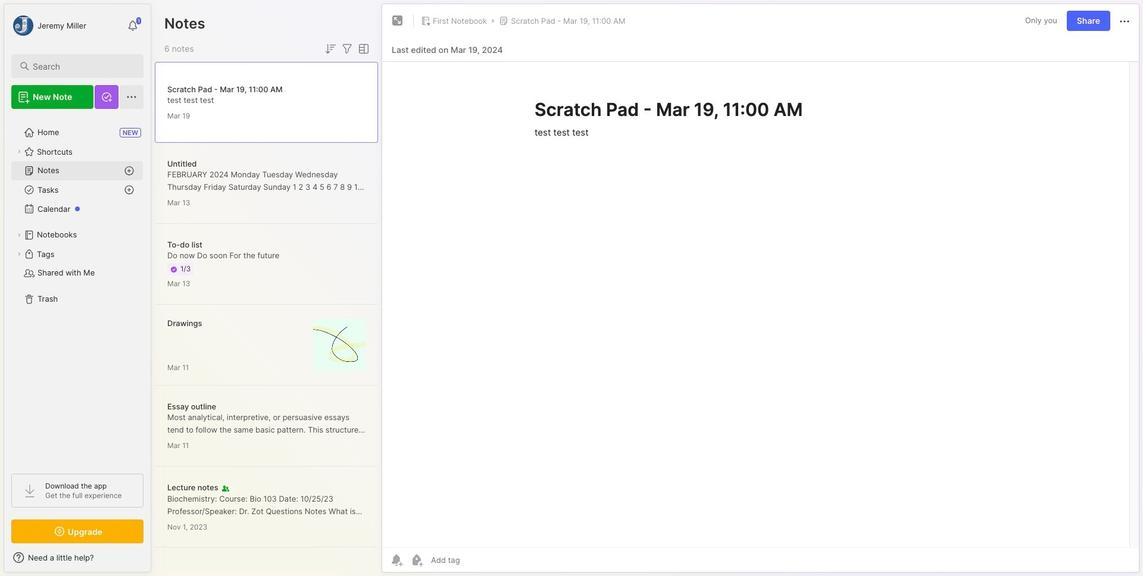Task type: vqa. For each thing, say whether or not it's contained in the screenshot.
2nd tab list from the bottom of the page
no



Task type: locate. For each thing, give the bounding box(es) containing it.
more actions image
[[1118, 14, 1132, 28]]

expand tags image
[[15, 251, 23, 258]]

tree
[[4, 116, 151, 463]]

WHAT'S NEW field
[[4, 549, 151, 568]]

Sort options field
[[323, 42, 338, 56]]

expand note image
[[391, 14, 405, 28]]

None search field
[[33, 59, 133, 73]]

thumbnail image
[[313, 318, 366, 371]]

main element
[[0, 0, 155, 577]]

note window element
[[382, 4, 1140, 576]]

expand notebooks image
[[15, 232, 23, 239]]

View options field
[[354, 42, 371, 56]]

add tag image
[[410, 553, 424, 568]]

Add tag field
[[430, 555, 520, 566]]

add a reminder image
[[390, 553, 404, 568]]



Task type: describe. For each thing, give the bounding box(es) containing it.
click to collapse image
[[150, 555, 159, 569]]

Account field
[[11, 14, 86, 38]]

tree inside main element
[[4, 116, 151, 463]]

Add filters field
[[340, 42, 354, 56]]

Note Editor text field
[[382, 61, 1139, 548]]

Search text field
[[33, 61, 133, 72]]

add filters image
[[340, 42, 354, 56]]

none search field inside main element
[[33, 59, 133, 73]]

More actions field
[[1118, 13, 1132, 28]]



